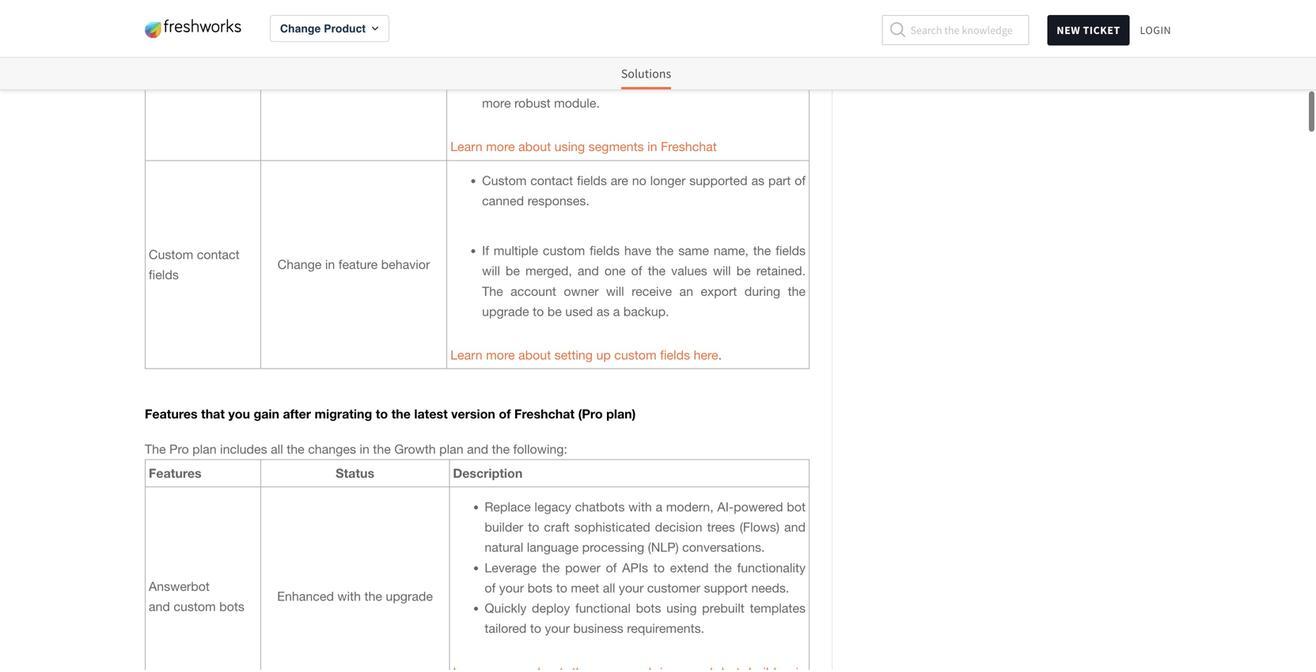 Task type: describe. For each thing, give the bounding box(es) containing it.
part
[[768, 173, 791, 188]]

requirements.
[[627, 621, 705, 636]]

enhanced with the upgrade loss of data
[[276, 33, 432, 68]]

version
[[451, 407, 495, 422]]

contact for custom contact fields are no longer supported as part of canned responses.
[[531, 173, 573, 188]]

custom contact fields
[[149, 247, 240, 282]]

receive
[[632, 284, 672, 299]]

if
[[482, 243, 489, 258]]

the inside if multiple custom fields have the same name, the fields will be merged, and one of the values will be retained. the account owner will receive an export during the upgrade to be used as a backup.
[[482, 284, 503, 299]]

leverage
[[485, 561, 537, 575]]

to down deploy
[[530, 621, 541, 636]]

0 vertical spatial freshchat
[[661, 139, 717, 154]]

login
[[1140, 23, 1172, 37]]

includes
[[220, 442, 267, 457]]

(flows)
[[740, 520, 780, 535]]

about for setting
[[518, 348, 551, 363]]

ai-
[[717, 500, 734, 515]]

Search the knowledge base text field
[[882, 15, 1029, 45]]

account
[[511, 284, 556, 299]]

functional
[[575, 601, 631, 616]]

1 vertical spatial freshchat
[[514, 407, 575, 422]]

to inside if multiple custom fields have the same name, the fields will be merged, and one of the values will be retained. the account owner will receive an export during the upgrade to be used as a backup.
[[533, 304, 544, 319]]

support
[[704, 581, 748, 596]]

to up deploy
[[556, 581, 568, 596]]

will down if
[[482, 264, 500, 278]]

answerbot
[[149, 579, 210, 594]]

0 horizontal spatial and
[[467, 442, 488, 457]]

power
[[565, 561, 601, 575]]

templates
[[750, 601, 806, 616]]

tailored
[[485, 621, 527, 636]]

migrate
[[525, 76, 567, 90]]

as inside you will need to set up your segments again, as we cannot migrate them to the new instance powered by the more robust module.
[[769, 55, 782, 70]]

fields inside 'custom contact fields'
[[149, 268, 179, 282]]

new
[[1057, 23, 1081, 37]]

2 vertical spatial in
[[360, 442, 370, 457]]

quickly
[[485, 601, 527, 616]]

by
[[771, 76, 784, 90]]

latest
[[414, 407, 448, 422]]

chatbots
[[575, 500, 625, 515]]

solutions link
[[621, 58, 671, 89]]

replace legacy chatbots with a modern, ai-powered bot builder to craft sophisticated decision trees (flows) and natural language processing (nlp) conversations. leverage the power of apis to extend the functionality of your bots to meet all your customer support needs. quickly deploy functional bots using prebuilt templates tailored to your business requirements.
[[485, 500, 806, 636]]

search image
[[890, 22, 906, 38]]

ticket
[[1083, 23, 1121, 37]]

all inside replace legacy chatbots with a modern, ai-powered bot builder to craft sophisticated decision trees (flows) and natural language processing (nlp) conversations. leverage the power of apis to extend the functionality of your bots to meet all your customer support needs. quickly deploy functional bots using prebuilt templates tailored to your business requirements.
[[603, 581, 615, 596]]

learn more about using segments in freshchat
[[450, 139, 721, 154]]

fields inside custom contact fields are no longer supported as part of canned responses.
[[577, 173, 607, 188]]

after
[[283, 407, 311, 422]]

trees
[[707, 520, 735, 535]]

2 horizontal spatial be
[[737, 264, 751, 278]]

builder
[[485, 520, 523, 535]]

name, the
[[714, 243, 771, 258]]

need
[[535, 55, 563, 70]]

longer
[[650, 173, 686, 188]]

deploy
[[532, 601, 570, 616]]

behavior
[[381, 257, 430, 272]]

enhanced with the upgrade
[[277, 589, 433, 604]]

canned
[[482, 193, 524, 208]]

setting
[[555, 348, 593, 363]]

loss
[[319, 54, 346, 68]]

up inside you will need to set up your segments again, as we cannot migrate them to the new instance powered by the more robust module.
[[613, 55, 627, 70]]

new ticket
[[1057, 23, 1121, 37]]

a inside if multiple custom fields have the same name, the fields will be merged, and one of the values will be retained. the account owner will receive an export during the upgrade to be used as a backup.
[[613, 304, 620, 319]]

robust
[[515, 96, 551, 110]]

about for using
[[518, 139, 551, 154]]

0 horizontal spatial be
[[506, 264, 520, 278]]

here
[[694, 348, 718, 363]]

solutions
[[621, 66, 671, 82]]

features for features that you gain after migrating to the latest version of freshchat (pro plan)
[[145, 407, 198, 422]]

and inside replace legacy chatbots with a modern, ai-powered bot builder to craft sophisticated decision trees (flows) and natural language processing (nlp) conversations. leverage the power of apis to extend the functionality of your bots to meet all your customer support needs. quickly deploy functional bots using prebuilt templates tailored to your business requirements.
[[784, 520, 806, 535]]

learn more about setting up custom fields here link
[[450, 348, 718, 363]]

you will need to set up your segments again, as we cannot migrate them to the new instance powered by the more robust module.
[[482, 55, 806, 110]]

prebuilt
[[702, 601, 745, 616]]

gain
[[254, 407, 279, 422]]

apis
[[622, 561, 648, 575]]

will inside you will need to set up your segments again, as we cannot migrate them to the new instance powered by the more robust module.
[[510, 55, 528, 70]]

values
[[671, 264, 707, 278]]

0 horizontal spatial in
[[325, 257, 335, 272]]

change product
[[280, 22, 366, 35]]

of inside if multiple custom fields have the same name, the fields will be merged, and one of the values will be retained. the account owner will receive an export during the upgrade to be used as a backup.
[[631, 264, 642, 278]]

of down processing
[[606, 561, 617, 575]]

features for features
[[149, 466, 202, 481]]

module.
[[554, 96, 600, 110]]

an
[[680, 284, 693, 299]]

natural
[[485, 540, 523, 555]]

migrating
[[315, 407, 372, 422]]

export
[[701, 284, 737, 299]]

you
[[482, 55, 503, 70]]

learn more about using segments in freshchat link
[[450, 139, 721, 154]]

your down deploy
[[545, 621, 570, 636]]

the inside enhanced with the upgrade loss of data
[[363, 33, 381, 48]]

data
[[364, 54, 389, 68]]

with for enhanced with the upgrade loss of data
[[336, 33, 360, 48]]

learn for learn more about setting up custom fields here .
[[450, 348, 483, 363]]

status
[[336, 466, 374, 481]]

same
[[678, 243, 709, 258]]

craft
[[544, 520, 570, 535]]

login link
[[1140, 14, 1172, 46]]

using inside replace legacy chatbots with a modern, ai-powered bot builder to craft sophisticated decision trees (flows) and natural language processing (nlp) conversations. leverage the power of apis to extend the functionality of your bots to meet all your customer support needs. quickly deploy functional bots using prebuilt templates tailored to your business requirements.
[[666, 601, 697, 616]]

1 horizontal spatial bots
[[528, 581, 553, 596]]

used
[[565, 304, 593, 319]]

again,
[[728, 55, 762, 70]]

will up export
[[713, 264, 731, 278]]

learn more about setting up custom fields here .
[[450, 348, 722, 363]]



Task type: vqa. For each thing, say whether or not it's contained in the screenshot.
"Enterprise" for Freshchat
no



Task type: locate. For each thing, give the bounding box(es) containing it.
1 horizontal spatial and
[[784, 520, 806, 535]]

up right setting
[[596, 348, 611, 363]]

1 vertical spatial and
[[784, 520, 806, 535]]

custom inside if multiple custom fields have the same name, the fields will be merged, and one of the values will be retained. the account owner will receive an export during the upgrade to be used as a backup.
[[543, 243, 585, 258]]

2 plan from the left
[[439, 442, 464, 457]]

1 vertical spatial custom
[[614, 348, 657, 363]]

powered down again,
[[718, 76, 767, 90]]

as
[[769, 55, 782, 70], [752, 173, 765, 188], [597, 304, 610, 319]]

0 vertical spatial learn
[[450, 139, 483, 154]]

will right you
[[510, 55, 528, 70]]

the left pro on the bottom
[[145, 442, 166, 457]]

using
[[555, 139, 585, 154], [666, 601, 697, 616]]

more for learn more about using segments in freshchat
[[486, 139, 515, 154]]

backup.
[[624, 304, 669, 319]]

2 horizontal spatial bots
[[636, 601, 661, 616]]

1 vertical spatial contact
[[197, 247, 240, 262]]

learn
[[450, 139, 483, 154], [450, 348, 483, 363]]

features down pro on the bottom
[[149, 466, 202, 481]]

1 vertical spatial up
[[596, 348, 611, 363]]

1 vertical spatial custom
[[149, 247, 193, 262]]

0 vertical spatial more
[[482, 96, 511, 110]]

if multiple custom fields have the same name, the fields will be merged, and one of the values will be retained. the account owner will receive an export during the upgrade to be used as a backup.
[[482, 243, 806, 319]]

to down set
[[603, 76, 614, 90]]

that
[[201, 407, 225, 422]]

0 vertical spatial a
[[613, 304, 620, 319]]

as inside custom contact fields are no longer supported as part of canned responses.
[[752, 173, 765, 188]]

more for learn more about setting up custom fields here .
[[486, 348, 515, 363]]

(nlp)
[[648, 540, 679, 555]]

instance
[[666, 76, 714, 90]]

0 horizontal spatial contact
[[197, 247, 240, 262]]

cannot
[[482, 76, 521, 90]]

custom inside custom contact fields are no longer supported as part of canned responses.
[[482, 173, 527, 188]]

the left account in the left top of the page
[[482, 284, 503, 299]]

and
[[467, 442, 488, 457], [784, 520, 806, 535]]

1 vertical spatial powered
[[734, 500, 783, 515]]

0 vertical spatial upgrade
[[385, 33, 432, 48]]

custom
[[482, 173, 527, 188], [149, 247, 193, 262]]

features
[[145, 407, 198, 422], [149, 466, 202, 481]]

1 vertical spatial enhanced
[[277, 589, 334, 604]]

a inside replace legacy chatbots with a modern, ai-powered bot builder to craft sophisticated decision trees (flows) and natural language processing (nlp) conversations. leverage the power of apis to extend the functionality of your bots to meet all your customer support needs. quickly deploy functional bots using prebuilt templates tailored to your business requirements.
[[656, 500, 663, 515]]

0 horizontal spatial using
[[555, 139, 585, 154]]

2 vertical spatial more
[[486, 348, 515, 363]]

in left feature
[[325, 257, 335, 272]]

about left setting
[[518, 348, 551, 363]]

in
[[648, 139, 657, 154], [325, 257, 335, 272], [360, 442, 370, 457]]

1 vertical spatial more
[[486, 139, 515, 154]]

legacy
[[535, 500, 571, 515]]

your down apis
[[619, 581, 644, 596]]

0 horizontal spatial a
[[613, 304, 620, 319]]

retained.
[[757, 264, 806, 278]]

custom up merged,
[[543, 243, 585, 258]]

0 vertical spatial and
[[467, 442, 488, 457]]

0 horizontal spatial the
[[145, 442, 166, 457]]

bot
[[787, 500, 806, 515]]

0 horizontal spatial custom
[[149, 247, 193, 262]]

feature
[[339, 257, 378, 272]]

1 horizontal spatial be
[[548, 304, 562, 319]]

to down (nlp)
[[654, 561, 665, 575]]

more down 'cannot'
[[482, 96, 511, 110]]

1 horizontal spatial all
[[603, 581, 615, 596]]

upgrade for enhanced with the upgrade loss of data
[[385, 33, 432, 48]]

custom inside 'custom contact fields'
[[149, 247, 193, 262]]

and custom
[[149, 600, 216, 614]]

with
[[336, 33, 360, 48], [629, 500, 652, 515], [338, 589, 361, 604]]

of left data
[[349, 54, 360, 68]]

0 vertical spatial custom
[[543, 243, 585, 258]]

learn up canned on the left of the page
[[450, 139, 483, 154]]

1 horizontal spatial in
[[360, 442, 370, 457]]

1 horizontal spatial contact
[[531, 173, 573, 188]]

contact
[[531, 173, 573, 188], [197, 247, 240, 262]]

1 vertical spatial upgrade
[[482, 304, 529, 319]]

as right used
[[597, 304, 610, 319]]

with inside replace legacy chatbots with a modern, ai-powered bot builder to craft sophisticated decision trees (flows) and natural language processing (nlp) conversations. leverage the power of apis to extend the functionality of your bots to meet all your customer support needs. quickly deploy functional bots using prebuilt templates tailored to your business requirements.
[[629, 500, 652, 515]]

1 horizontal spatial the
[[482, 284, 503, 299]]

language
[[527, 540, 579, 555]]

during
[[745, 284, 781, 299]]

them
[[571, 76, 600, 90]]

are
[[611, 173, 628, 188]]

about down robust
[[518, 139, 551, 154]]

0 vertical spatial powered
[[718, 76, 767, 90]]

0 vertical spatial segments
[[666, 55, 721, 70]]

0 vertical spatial up
[[613, 55, 627, 70]]

as left 'part'
[[752, 173, 765, 188]]

multiple
[[494, 243, 538, 258]]

upgrade inside enhanced with the upgrade loss of data
[[385, 33, 432, 48]]

1 vertical spatial in
[[325, 257, 335, 272]]

of up quickly on the bottom
[[485, 581, 496, 596]]

custom for custom contact fields are no longer supported as part of canned responses.
[[482, 173, 527, 188]]

in up longer
[[648, 139, 657, 154]]

2 vertical spatial as
[[597, 304, 610, 319]]

change left product
[[280, 22, 321, 35]]

2 vertical spatial with
[[338, 589, 361, 604]]

change in feature behavior
[[278, 257, 430, 272]]

0 vertical spatial custom
[[482, 173, 527, 188]]

a left backup.
[[613, 304, 620, 319]]

learn up version
[[450, 348, 483, 363]]

growth
[[394, 442, 436, 457]]

change for change product
[[280, 22, 321, 35]]

segments up are
[[589, 139, 644, 154]]

fields
[[577, 173, 607, 188], [590, 243, 620, 258], [776, 243, 806, 258], [149, 268, 179, 282], [660, 348, 690, 363]]

enhanced inside enhanced with the upgrade loss of data
[[276, 33, 333, 48]]

a
[[613, 304, 620, 319], [656, 500, 663, 515]]

the pro plan includes all the changes in the growth plan and the following:
[[145, 442, 568, 457]]

segments up instance
[[666, 55, 721, 70]]

of inside custom contact fields are no longer supported as part of canned responses.
[[795, 173, 806, 188]]

powered
[[718, 76, 767, 90], [734, 500, 783, 515]]

segments
[[666, 55, 721, 70], [589, 139, 644, 154]]

of down have
[[631, 264, 642, 278]]

description
[[453, 466, 523, 481]]

features up pro on the bottom
[[145, 407, 198, 422]]

1 vertical spatial with
[[629, 500, 652, 515]]

business
[[573, 621, 624, 636]]

to left set
[[570, 55, 582, 70]]

a up the decision
[[656, 500, 663, 515]]

2 learn from the top
[[450, 348, 483, 363]]

to left craft
[[528, 520, 539, 535]]

needs.
[[751, 581, 789, 596]]

freshchat
[[661, 139, 717, 154], [514, 407, 575, 422]]

your up new
[[634, 55, 659, 70]]

merged,
[[526, 264, 572, 278]]

as up by
[[769, 55, 782, 70]]

all up functional
[[603, 581, 615, 596]]

with for enhanced with the upgrade
[[338, 589, 361, 604]]

bots inside "answerbot and custom bots"
[[219, 600, 244, 614]]

0 vertical spatial as
[[769, 55, 782, 70]]

1 horizontal spatial a
[[656, 500, 663, 515]]

of right 'part'
[[795, 173, 806, 188]]

1 vertical spatial all
[[603, 581, 615, 596]]

plan right growth
[[439, 442, 464, 457]]

enhanced for enhanced with the upgrade loss of data
[[276, 33, 333, 48]]

contact inside 'custom contact fields'
[[197, 247, 240, 262]]

1 about from the top
[[518, 139, 551, 154]]

0 vertical spatial about
[[518, 139, 551, 154]]

more inside you will need to set up your segments again, as we cannot migrate them to the new instance powered by the more robust module.
[[482, 96, 511, 110]]

and up description
[[467, 442, 488, 457]]

custom contact fields are no longer supported as part of canned responses.
[[482, 173, 806, 208]]

will
[[510, 55, 528, 70], [482, 264, 500, 278], [713, 264, 731, 278], [606, 284, 624, 299]]

upgrade for enhanced with the upgrade
[[386, 589, 433, 604]]

1 vertical spatial change
[[278, 257, 322, 272]]

0 horizontal spatial custom
[[543, 243, 585, 258]]

custom down backup.
[[614, 348, 657, 363]]

0 horizontal spatial plan
[[192, 442, 217, 457]]

powered inside you will need to set up your segments again, as we cannot migrate them to the new instance powered by the more robust module.
[[718, 76, 767, 90]]

the
[[363, 33, 381, 48], [618, 76, 636, 90], [788, 76, 806, 90], [656, 243, 674, 258], [648, 264, 666, 278], [788, 284, 806, 299], [392, 407, 411, 422], [287, 442, 305, 457], [373, 442, 391, 457], [492, 442, 510, 457], [542, 561, 560, 575], [714, 561, 732, 575], [364, 589, 382, 604]]

2 horizontal spatial as
[[769, 55, 782, 70]]

and down bot
[[784, 520, 806, 535]]

0 horizontal spatial all
[[271, 442, 283, 457]]

set
[[588, 55, 606, 70]]

your down the "leverage"
[[499, 581, 524, 596]]

in up status
[[360, 442, 370, 457]]

1 horizontal spatial custom
[[482, 173, 527, 188]]

be down multiple
[[506, 264, 520, 278]]

0 vertical spatial features
[[145, 407, 198, 422]]

more up canned on the left of the page
[[486, 139, 515, 154]]

have
[[624, 243, 651, 258]]

1 vertical spatial features
[[149, 466, 202, 481]]

freshchat up "following:"
[[514, 407, 575, 422]]

with inside enhanced with the upgrade loss of data
[[336, 33, 360, 48]]

bots right and custom
[[219, 600, 244, 614]]

your inside you will need to set up your segments again, as we cannot migrate them to the new instance powered by the more robust module.
[[634, 55, 659, 70]]

responses.
[[528, 193, 590, 208]]

(pro
[[578, 407, 603, 422]]

0 vertical spatial contact
[[531, 173, 573, 188]]

plan right pro on the bottom
[[192, 442, 217, 457]]

enhanced for enhanced with the upgrade
[[277, 589, 334, 604]]

up right set
[[613, 55, 627, 70]]

freshchat up longer
[[661, 139, 717, 154]]

conversations.
[[682, 540, 765, 555]]

1 vertical spatial a
[[656, 500, 663, 515]]

bots up requirements. on the bottom of the page
[[636, 601, 661, 616]]

to
[[570, 55, 582, 70], [603, 76, 614, 90], [533, 304, 544, 319], [376, 407, 388, 422], [528, 520, 539, 535], [654, 561, 665, 575], [556, 581, 568, 596], [530, 621, 541, 636]]

0 vertical spatial the
[[482, 284, 503, 299]]

contact inside custom contact fields are no longer supported as part of canned responses.
[[531, 173, 573, 188]]

custom for custom contact fields
[[149, 247, 193, 262]]

1 vertical spatial learn
[[450, 348, 483, 363]]

answerbot and custom bots
[[149, 579, 244, 614]]

1 vertical spatial the
[[145, 442, 166, 457]]

pro
[[169, 442, 189, 457]]

using down module.
[[555, 139, 585, 154]]

powered inside replace legacy chatbots with a modern, ai-powered bot builder to craft sophisticated decision trees (flows) and natural language processing (nlp) conversations. leverage the power of apis to extend the functionality of your bots to meet all your customer support needs. quickly deploy functional bots using prebuilt templates tailored to your business requirements.
[[734, 500, 783, 515]]

no
[[632, 173, 647, 188]]

upgrade inside if multiple custom fields have the same name, the fields will be merged, and one of the values will be retained. the account owner will receive an export during the upgrade to be used as a backup.
[[482, 304, 529, 319]]

2 horizontal spatial in
[[648, 139, 657, 154]]

decision
[[655, 520, 703, 535]]

sophisticated
[[574, 520, 650, 535]]

as inside if multiple custom fields have the same name, the fields will be merged, and one of the values will be retained. the account owner will receive an export during the upgrade to be used as a backup.
[[597, 304, 610, 319]]

new ticket link
[[1047, 15, 1130, 45]]

meet
[[571, 581, 599, 596]]

you
[[228, 407, 250, 422]]

new
[[639, 76, 663, 90]]

more up version
[[486, 348, 515, 363]]

2 vertical spatial upgrade
[[386, 589, 433, 604]]

be down the name, the
[[737, 264, 751, 278]]

1 horizontal spatial plan
[[439, 442, 464, 457]]

all right 'includes'
[[271, 442, 283, 457]]

change for change in feature behavior
[[278, 257, 322, 272]]

plan
[[192, 442, 217, 457], [439, 442, 464, 457]]

0 horizontal spatial up
[[596, 348, 611, 363]]

2 about from the top
[[518, 348, 551, 363]]

contact for custom contact fields
[[197, 247, 240, 262]]

0 vertical spatial change
[[280, 22, 321, 35]]

and one
[[578, 264, 626, 278]]

to down account in the left top of the page
[[533, 304, 544, 319]]

1 horizontal spatial freshchat
[[661, 139, 717, 154]]

the
[[482, 284, 503, 299], [145, 442, 166, 457]]

0 vertical spatial with
[[336, 33, 360, 48]]

modern,
[[666, 500, 714, 515]]

0 vertical spatial all
[[271, 442, 283, 457]]

of
[[349, 54, 360, 68], [795, 173, 806, 188], [631, 264, 642, 278], [499, 407, 511, 422], [606, 561, 617, 575], [485, 581, 496, 596]]

bots up deploy
[[528, 581, 553, 596]]

0 horizontal spatial as
[[597, 304, 610, 319]]

customer
[[647, 581, 701, 596]]

learn for learn more about using segments in freshchat
[[450, 139, 483, 154]]

1 horizontal spatial up
[[613, 55, 627, 70]]

0 vertical spatial in
[[648, 139, 657, 154]]

1 vertical spatial using
[[666, 601, 697, 616]]

1 horizontal spatial custom
[[614, 348, 657, 363]]

1 horizontal spatial segments
[[666, 55, 721, 70]]

0 vertical spatial enhanced
[[276, 33, 333, 48]]

1 horizontal spatial using
[[666, 601, 697, 616]]

1 vertical spatial segments
[[589, 139, 644, 154]]

segments inside you will need to set up your segments again, as we cannot migrate them to the new instance powered by the more robust module.
[[666, 55, 721, 70]]

be left used
[[548, 304, 562, 319]]

more
[[482, 96, 511, 110], [486, 139, 515, 154], [486, 348, 515, 363]]

1 learn from the top
[[450, 139, 483, 154]]

will down and one
[[606, 284, 624, 299]]

0 vertical spatial using
[[555, 139, 585, 154]]

1 vertical spatial about
[[518, 348, 551, 363]]

supported
[[690, 173, 748, 188]]

of inside enhanced with the upgrade loss of data
[[349, 54, 360, 68]]

custom
[[543, 243, 585, 258], [614, 348, 657, 363]]

processing
[[582, 540, 644, 555]]

1 vertical spatial as
[[752, 173, 765, 188]]

0 horizontal spatial bots
[[219, 600, 244, 614]]

change left feature
[[278, 257, 322, 272]]

1 plan from the left
[[192, 442, 217, 457]]

following:
[[513, 442, 568, 457]]

of right version
[[499, 407, 511, 422]]

segments
[[149, 44, 206, 58]]

to right migrating
[[376, 407, 388, 422]]

0 horizontal spatial segments
[[589, 139, 644, 154]]

1 horizontal spatial as
[[752, 173, 765, 188]]

using down customer
[[666, 601, 697, 616]]

powered up (flows)
[[734, 500, 783, 515]]

0 horizontal spatial freshchat
[[514, 407, 575, 422]]

replace
[[485, 500, 531, 515]]



